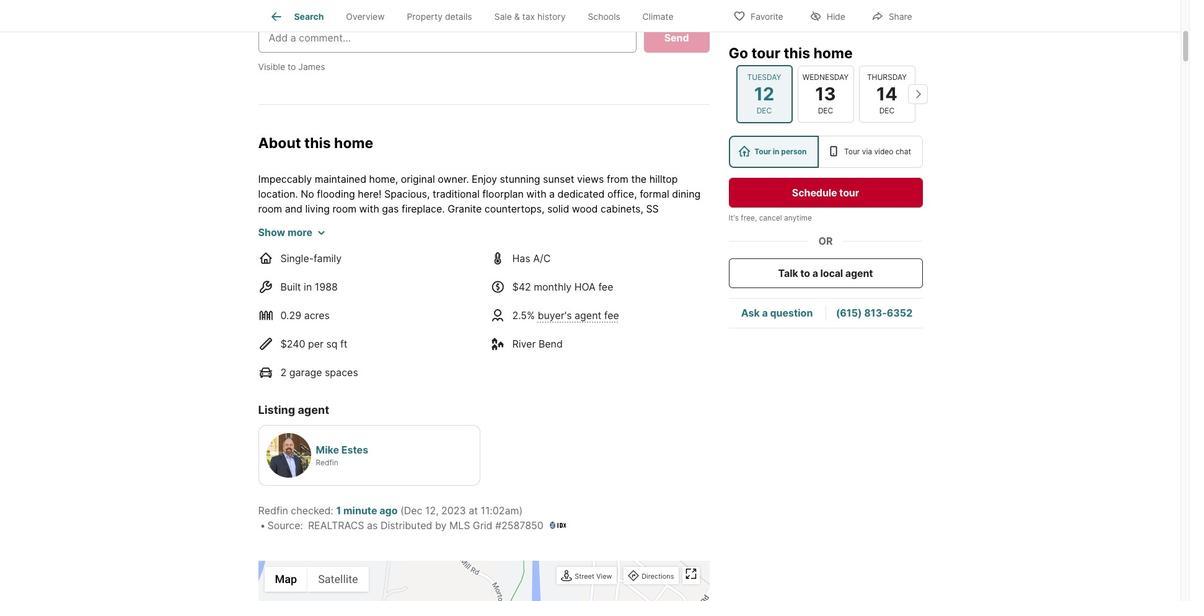 Task type: locate. For each thing, give the bounding box(es) containing it.
bath down quartz in the right top of the page
[[646, 233, 668, 245]]

0 vertical spatial as
[[556, 277, 567, 290]]

tour inside impeccably maintained home, original owner. enjoy stunning sunset views from the hilltop location. no flooding here! spacious, traditional floorplan with a dedicated office, formal dining room and living room with gas fireplace. granite countertops, solid wood cabinets, ss appliances and sunny breakfast nook in the kitchen.  updated bathrooms all with quartz countertops. owners suite on the second level boasts walk in closet and a spa like bath with a deep soaking tub, separate shower and double vanities. crown molding, hardwood floors throughout the first floor living areas. custom blinds on all windows. 3 generously sized additional bedrooms and full bath upstairs (1 is currently set up as a media room) garage loft for extra storage. new roof.  convenient located close to dining, shopping and schools. amazing home! check out the 3d tour online!
[[375, 307, 394, 319]]

on left all at the left top of page
[[505, 262, 516, 275]]

a up for
[[693, 233, 699, 245]]

to left 'james'
[[288, 61, 296, 72]]

1 vertical spatial redfin
[[258, 504, 288, 517]]

0 vertical spatial home
[[814, 45, 853, 62]]

to
[[288, 61, 296, 72], [800, 267, 810, 280], [505, 292, 515, 305]]

via
[[862, 147, 872, 156]]

agent down the shopping
[[575, 309, 602, 322]]

storage.
[[285, 292, 323, 305]]

2 horizontal spatial to
[[800, 267, 810, 280]]

traditional
[[433, 188, 480, 200]]

$240
[[280, 338, 305, 350]]

redfin down mike
[[316, 458, 338, 467]]

dec inside tuesday 12 dec
[[757, 106, 772, 115]]

molding,
[[556, 247, 596, 260]]

dec down 13
[[818, 106, 833, 115]]

office,
[[607, 188, 637, 200]]

and up the 'appliances'
[[285, 203, 302, 215]]

tuesday
[[747, 72, 781, 82]]

to right talk
[[800, 267, 810, 280]]

0 horizontal spatial room
[[258, 203, 282, 215]]

tour for tour in person
[[755, 147, 771, 156]]

None button
[[736, 65, 792, 123], [797, 66, 854, 123], [859, 66, 915, 123], [736, 65, 792, 123], [797, 66, 854, 123], [859, 66, 915, 123]]

dec down 12
[[757, 106, 772, 115]]

2 vertical spatial agent
[[298, 404, 329, 417]]

dec inside the thursday 14 dec
[[879, 106, 895, 115]]

dec inside wednesday 13 dec
[[818, 106, 833, 115]]

2 horizontal spatial tour
[[839, 187, 859, 199]]

full
[[377, 277, 391, 290]]

(615)
[[836, 307, 862, 319]]

home up maintained
[[334, 134, 373, 152]]

tour up tuesday
[[752, 45, 780, 62]]

per
[[308, 338, 324, 350]]

redfin
[[316, 458, 338, 467], [258, 504, 288, 517]]

menu bar
[[264, 567, 369, 592]]

0 horizontal spatial to
[[288, 61, 296, 72]]

1 vertical spatial tour
[[839, 187, 859, 199]]

1 vertical spatial home
[[334, 134, 373, 152]]

1 horizontal spatial as
[[556, 277, 567, 290]]

1 horizontal spatial redfin
[[316, 458, 338, 467]]

to for talk
[[800, 267, 810, 280]]

0 horizontal spatial bath
[[394, 277, 415, 290]]

dec for 12
[[757, 106, 772, 115]]

0 horizontal spatial tour
[[755, 147, 771, 156]]

0 vertical spatial living
[[305, 203, 330, 215]]

out
[[322, 307, 338, 319]]

loft
[[677, 277, 692, 290]]

0 vertical spatial fee
[[598, 281, 613, 293]]

visible
[[258, 61, 285, 72]]

directions button
[[625, 568, 677, 585]]

here!
[[358, 188, 382, 200]]

0 vertical spatial redfin
[[316, 458, 338, 467]]

tour via video chat
[[844, 147, 911, 156]]

overview tab
[[335, 2, 396, 32]]

1 tour from the left
[[755, 147, 771, 156]]

0 vertical spatial to
[[288, 61, 296, 72]]

$42
[[512, 281, 531, 293]]

list box
[[729, 136, 923, 168]]

redfin up '•'
[[258, 504, 288, 517]]

river
[[512, 338, 536, 350]]

2 vertical spatial tour
[[375, 307, 394, 319]]

home
[[814, 45, 853, 62], [334, 134, 373, 152]]

1 room from the left
[[258, 203, 282, 215]]

flooding
[[317, 188, 355, 200]]

fee for 2.5% buyer's agent fee
[[604, 309, 619, 322]]

views
[[577, 173, 604, 185]]

2 tour from the left
[[844, 147, 860, 156]]

3 dec from the left
[[879, 106, 895, 115]]

0 horizontal spatial living
[[305, 203, 330, 215]]

schools
[[588, 11, 620, 22]]

room up sunny
[[332, 203, 356, 215]]

sized
[[643, 262, 667, 275]]

bathrooms
[[547, 218, 598, 230]]

2 horizontal spatial dec
[[879, 106, 895, 115]]

go
[[729, 45, 748, 62]]

agent right local
[[845, 267, 873, 280]]

0 vertical spatial agent
[[845, 267, 873, 280]]

1 horizontal spatial tour
[[844, 147, 860, 156]]

in left person
[[773, 147, 779, 156]]

view
[[596, 572, 612, 581]]

additional
[[258, 277, 304, 290]]

2 dec from the left
[[818, 106, 833, 115]]

hilltop
[[649, 173, 678, 185]]

2 vertical spatial to
[[505, 292, 515, 305]]

this
[[784, 45, 810, 62], [304, 134, 331, 152]]

listing agent
[[258, 404, 329, 417]]

agent right listing
[[298, 404, 329, 417]]

shopping
[[552, 292, 595, 305]]

go tour this home
[[729, 45, 853, 62]]

0 horizontal spatial dec
[[757, 106, 772, 115]]

free,
[[741, 213, 757, 223]]

fee down generously
[[598, 281, 613, 293]]

1 horizontal spatial living
[[377, 262, 401, 275]]

to down currently
[[505, 292, 515, 305]]

dec for 14
[[879, 106, 895, 115]]

living down "no"
[[305, 203, 330, 215]]

fee
[[598, 281, 613, 293], [604, 309, 619, 322]]

with down here!
[[359, 203, 379, 215]]

kitchen.
[[464, 218, 501, 230]]

0 horizontal spatial as
[[367, 519, 378, 532]]

as
[[556, 277, 567, 290], [367, 519, 378, 532]]

dining,
[[518, 292, 549, 305]]

tour left via on the top of page
[[844, 147, 860, 156]]

dec down 14 at the top right of the page
[[879, 106, 895, 115]]

2 garage spaces
[[280, 366, 358, 379]]

to inside impeccably maintained home, original owner. enjoy stunning sunset views from the hilltop location. no flooding here! spacious, traditional floorplan with a dedicated office, formal dining room and living room with gas fireplace. granite countertops, solid wood cabinets, ss appliances and sunny breakfast nook in the kitchen.  updated bathrooms all with quartz countertops. owners suite on the second level boasts walk in closet and a spa like bath with a deep soaking tub, separate shower and double vanities. crown molding, hardwood floors throughout the first floor living areas. custom blinds on all windows. 3 generously sized additional bedrooms and full bath upstairs (1 is currently set up as a media room) garage loft for extra storage. new roof.  convenient located close to dining, shopping and schools. amazing home! check out the 3d tour online!
[[505, 292, 515, 305]]

listing provided courtesy of realtracs mls image
[[548, 521, 569, 530]]

1
[[336, 504, 341, 517]]

shower
[[389, 247, 423, 260]]

sale & tax history tab
[[483, 2, 577, 32]]

bend
[[539, 338, 563, 350]]

tour
[[755, 147, 771, 156], [844, 147, 860, 156]]

tab list
[[258, 0, 695, 32]]

in inside tour in person option
[[773, 147, 779, 156]]

1 horizontal spatial room
[[332, 203, 356, 215]]

with up like at the top right
[[621, 218, 641, 230]]

favorite button
[[723, 3, 794, 28]]

tour for tour via video chat
[[844, 147, 860, 156]]

sale & tax history
[[494, 11, 566, 22]]

tour in person option
[[729, 136, 819, 168]]

1 vertical spatial on
[[505, 262, 516, 275]]

0 vertical spatial tour
[[752, 45, 780, 62]]

cabinets,
[[601, 203, 643, 215]]

question
[[770, 307, 813, 319]]

1 horizontal spatial bath
[[646, 233, 668, 245]]

1 dec from the left
[[757, 106, 772, 115]]

tour
[[752, 45, 780, 62], [839, 187, 859, 199], [375, 307, 394, 319]]

ask a question link
[[741, 307, 813, 319]]

tour for go
[[752, 45, 780, 62]]

mike estes image
[[266, 433, 311, 478]]

1 horizontal spatial tour
[[752, 45, 780, 62]]

0 horizontal spatial tour
[[375, 307, 394, 319]]

agent
[[845, 267, 873, 280], [575, 309, 602, 322], [298, 404, 329, 417]]

(615) 813-6352
[[836, 307, 913, 319]]

on down 'breakfast'
[[385, 233, 397, 245]]

single-
[[280, 252, 314, 265]]

fee down schools.
[[604, 309, 619, 322]]

1 horizontal spatial this
[[784, 45, 810, 62]]

bath up "convenient"
[[394, 277, 415, 290]]

tour left person
[[755, 147, 771, 156]]

1 horizontal spatial agent
[[575, 309, 602, 322]]

the
[[631, 173, 647, 185], [446, 218, 461, 230], [400, 233, 415, 245], [313, 262, 328, 275], [341, 307, 356, 319]]

home up wednesday
[[814, 45, 853, 62]]

no
[[301, 188, 314, 200]]

with
[[526, 188, 546, 200], [359, 203, 379, 215], [621, 218, 641, 230], [671, 233, 691, 245]]

windows.
[[532, 262, 576, 275]]

search link
[[269, 9, 324, 24]]

(dec
[[400, 504, 422, 517]]

2 horizontal spatial agent
[[845, 267, 873, 280]]

tour right schedule
[[839, 187, 859, 199]]

street view button
[[558, 568, 615, 585]]

and up 'roof.'
[[357, 277, 374, 290]]

first
[[331, 262, 349, 275]]

custom
[[435, 262, 471, 275]]

as down minute
[[367, 519, 378, 532]]

this up wednesday
[[784, 45, 810, 62]]

send
[[664, 31, 689, 44]]

2 room from the left
[[332, 203, 356, 215]]

and up owners
[[311, 218, 329, 230]]

favorite
[[751, 11, 783, 21]]

this right about
[[304, 134, 331, 152]]

bath
[[646, 233, 668, 245], [394, 277, 415, 290]]

1 vertical spatial to
[[800, 267, 810, 280]]

blinds
[[474, 262, 502, 275]]

it's
[[729, 213, 739, 223]]

1 horizontal spatial to
[[505, 292, 515, 305]]

nook
[[409, 218, 432, 230]]

Add a comment... text field
[[269, 30, 626, 45]]

1 horizontal spatial dec
[[818, 106, 833, 115]]

0 horizontal spatial this
[[304, 134, 331, 152]]

1 vertical spatial fee
[[604, 309, 619, 322]]

$240 per sq ft
[[280, 338, 348, 350]]

wednesday 13 dec
[[803, 72, 849, 115]]

climate tab
[[631, 2, 685, 32]]

solid
[[547, 203, 569, 215]]

room down location.
[[258, 203, 282, 215]]

details
[[445, 11, 472, 22]]

granite
[[448, 203, 482, 215]]

hide button
[[799, 3, 856, 28]]

tour right 3d
[[375, 307, 394, 319]]

0 vertical spatial bath
[[646, 233, 668, 245]]

in right built
[[304, 281, 312, 293]]

0 horizontal spatial agent
[[298, 404, 329, 417]]

talk to a local agent link
[[729, 258, 923, 288]]

mike estes redfin
[[316, 444, 368, 467]]

a up the shopping
[[570, 277, 575, 290]]

as right up
[[556, 277, 567, 290]]

0 horizontal spatial on
[[385, 233, 397, 245]]

tour inside button
[[839, 187, 859, 199]]

1 vertical spatial bath
[[394, 277, 415, 290]]

show
[[258, 226, 285, 239]]

living up full on the left
[[377, 262, 401, 275]]

bedrooms
[[307, 277, 354, 290]]



Task type: describe. For each thing, give the bounding box(es) containing it.
tour in person
[[755, 147, 807, 156]]

a left spa
[[600, 233, 606, 245]]

countertops,
[[485, 203, 544, 215]]

11:02am)
[[481, 504, 523, 517]]

hoa
[[574, 281, 596, 293]]

the down granite
[[446, 218, 461, 230]]

location.
[[258, 188, 298, 200]]

fee for $42 monthly hoa fee
[[598, 281, 613, 293]]

built
[[280, 281, 301, 293]]

as inside impeccably maintained home, original owner. enjoy stunning sunset views from the hilltop location. no flooding here! spacious, traditional floorplan with a dedicated office, formal dining room and living room with gas fireplace. granite countertops, solid wood cabinets, ss appliances and sunny breakfast nook in the kitchen.  updated bathrooms all with quartz countertops. owners suite on the second level boasts walk in closet and a spa like bath with a deep soaking tub, separate shower and double vanities. crown molding, hardwood floors throughout the first floor living areas. custom blinds on all windows. 3 generously sized additional bedrooms and full bath upstairs (1 is currently set up as a media room) garage loft for extra storage. new roof.  convenient located close to dining, shopping and schools. amazing home! check out the 3d tour online!
[[556, 277, 567, 290]]

1 horizontal spatial on
[[505, 262, 516, 275]]

with down 'stunning' at top left
[[526, 188, 546, 200]]

and down second
[[426, 247, 443, 260]]

show more button
[[258, 225, 325, 240]]

0 vertical spatial on
[[385, 233, 397, 245]]

home!
[[258, 307, 287, 319]]

the up shower
[[400, 233, 415, 245]]

closet
[[549, 233, 577, 245]]

located
[[440, 292, 475, 305]]

gas
[[382, 203, 399, 215]]

813-
[[864, 307, 887, 319]]

menu bar containing map
[[264, 567, 369, 592]]

to for visible
[[288, 61, 296, 72]]

schools.
[[618, 292, 657, 305]]

13
[[815, 83, 836, 105]]

next image
[[908, 84, 928, 104]]

1 vertical spatial as
[[367, 519, 378, 532]]

about
[[258, 134, 301, 152]]

$42 monthly hoa fee
[[512, 281, 613, 293]]

0 horizontal spatial redfin
[[258, 504, 288, 517]]

talk
[[778, 267, 798, 280]]

1 vertical spatial agent
[[575, 309, 602, 322]]

2023
[[441, 504, 466, 517]]

property details tab
[[396, 2, 483, 32]]

hardwood
[[599, 247, 646, 260]]

in up 'crown'
[[538, 233, 546, 245]]

the right from
[[631, 173, 647, 185]]

redfin checked: 1 minute ago (dec 12, 2023 at 11:02am)
[[258, 504, 523, 517]]

monthly
[[534, 281, 572, 293]]

(615) 813-6352 link
[[836, 307, 913, 319]]

has a/c
[[512, 252, 551, 265]]

2.5% buyer's agent fee
[[512, 309, 619, 322]]

local
[[820, 267, 843, 280]]

dec for 13
[[818, 106, 833, 115]]

breakfast
[[362, 218, 407, 230]]

0 horizontal spatial home
[[334, 134, 373, 152]]

impeccably maintained home, original owner. enjoy stunning sunset views from the hilltop location. no flooding here! spacious, traditional floorplan with a dedicated office, formal dining room and living room with gas fireplace. granite countertops, solid wood cabinets, ss appliances and sunny breakfast nook in the kitchen.  updated bathrooms all with quartz countertops. owners suite on the second level boasts walk in closet and a spa like bath with a deep soaking tub, separate shower and double vanities. crown molding, hardwood floors throughout the first floor living areas. custom blinds on all windows. 3 generously sized additional bedrooms and full bath upstairs (1 is currently set up as a media room) garage loft for extra storage. new roof.  convenient located close to dining, shopping and schools. amazing home! check out the 3d tour online!
[[258, 173, 708, 319]]

room)
[[609, 277, 637, 290]]

6352
[[887, 307, 913, 319]]

tour for schedule
[[839, 187, 859, 199]]

from
[[607, 173, 628, 185]]

double
[[446, 247, 478, 260]]

currently
[[480, 277, 521, 290]]

schools tab
[[577, 2, 631, 32]]

spa
[[608, 233, 625, 245]]

distributed
[[381, 519, 432, 532]]

more
[[288, 226, 312, 239]]

the up bedrooms
[[313, 262, 328, 275]]

and down media
[[598, 292, 615, 305]]

chat
[[896, 147, 911, 156]]

convenient
[[384, 292, 437, 305]]

the left 3d
[[341, 307, 356, 319]]

home,
[[369, 173, 398, 185]]

anytime
[[784, 213, 812, 223]]

owner.
[[438, 173, 469, 185]]

0.29
[[280, 309, 301, 322]]

with up floors
[[671, 233, 691, 245]]

1 horizontal spatial home
[[814, 45, 853, 62]]

source:
[[267, 519, 303, 532]]

list box containing tour in person
[[729, 136, 923, 168]]

2587850
[[501, 519, 543, 532]]

for
[[695, 277, 708, 290]]

0 vertical spatial this
[[784, 45, 810, 62]]

up
[[542, 277, 553, 290]]

crown
[[523, 247, 553, 260]]

minute
[[343, 504, 377, 517]]

cancel
[[759, 213, 782, 223]]

built in 1988
[[280, 281, 338, 293]]

online!
[[397, 307, 427, 319]]

directions
[[642, 572, 674, 581]]

vanities.
[[481, 247, 520, 260]]

redfin inside mike estes redfin
[[316, 458, 338, 467]]

ask a question
[[741, 307, 813, 319]]

family
[[314, 252, 342, 265]]

garage
[[289, 366, 322, 379]]

spaces
[[325, 366, 358, 379]]

updated
[[504, 218, 545, 230]]

is
[[469, 277, 477, 290]]

a right ask
[[762, 307, 768, 319]]

a left local
[[812, 267, 818, 280]]

upstairs
[[418, 277, 456, 290]]

buyer's
[[538, 309, 572, 322]]

and up molding,
[[580, 233, 597, 245]]

all
[[519, 262, 530, 275]]

visible to james
[[258, 61, 325, 72]]

generously
[[588, 262, 640, 275]]

it's free, cancel anytime
[[729, 213, 812, 223]]

all
[[601, 218, 619, 230]]

close
[[478, 292, 503, 305]]

satellite button
[[308, 567, 369, 592]]

set
[[524, 277, 539, 290]]

map region
[[145, 539, 780, 601]]

realtracs
[[308, 519, 364, 532]]

mike estes link
[[316, 444, 368, 456]]

throughout
[[258, 262, 310, 275]]

quartz
[[644, 218, 675, 230]]

search
[[294, 11, 324, 22]]

tub,
[[324, 247, 342, 260]]

3
[[579, 262, 586, 275]]

1 vertical spatial living
[[377, 262, 401, 275]]

areas.
[[404, 262, 432, 275]]

tab list containing search
[[258, 0, 695, 32]]

map button
[[264, 567, 308, 592]]

ss
[[646, 203, 659, 215]]

a up solid
[[549, 188, 555, 200]]

in up second
[[435, 218, 443, 230]]

map
[[275, 573, 297, 586]]

hide
[[827, 11, 845, 21]]

sq
[[326, 338, 338, 350]]

•
[[260, 519, 266, 532]]

share
[[889, 11, 912, 21]]

enjoy
[[472, 173, 497, 185]]

by
[[435, 519, 447, 532]]

ago
[[380, 504, 398, 517]]

sunset
[[543, 173, 574, 185]]

1 vertical spatial this
[[304, 134, 331, 152]]

dining
[[672, 188, 701, 200]]

tour via video chat option
[[819, 136, 923, 168]]



Task type: vqa. For each thing, say whether or not it's contained in the screenshot.
Flood Factor at the top left
no



